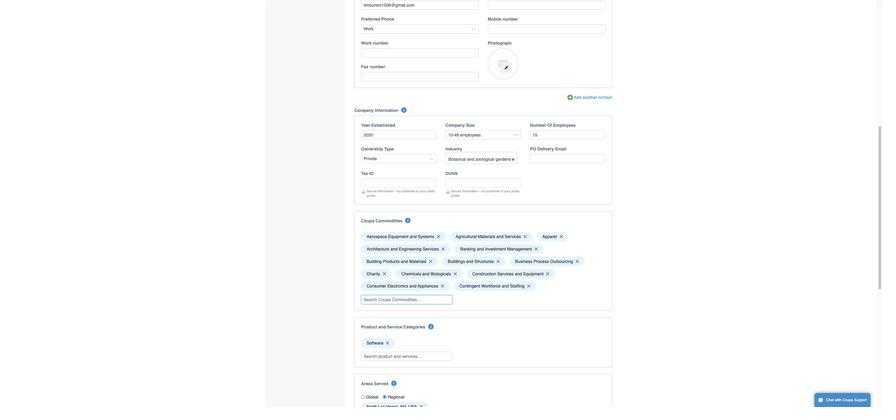 Task type: vqa. For each thing, say whether or not it's contained in the screenshot.
bottommost The Selected List Box
yes



Task type: locate. For each thing, give the bounding box(es) containing it.
services
[[505, 235, 521, 240], [423, 247, 439, 252], [497, 272, 514, 277]]

0 horizontal spatial -
[[394, 190, 395, 193]]

building
[[367, 259, 382, 264]]

2 not from the left
[[481, 190, 485, 193]]

0 vertical spatial company
[[354, 108, 374, 113]]

2 profile from the left
[[451, 194, 460, 198]]

services down systems
[[423, 247, 439, 252]]

PO Delivery Email text field
[[530, 154, 605, 164]]

buildings and structures
[[448, 259, 494, 264]]

1 vertical spatial number
[[373, 41, 388, 46]]

software option
[[361, 339, 395, 348]]

to down duns "text box"
[[501, 190, 503, 193]]

secure information - not published to your public profile for duns
[[451, 190, 520, 198]]

2 secure information - not published to your public profile from the left
[[451, 190, 520, 198]]

banking and investment management
[[460, 247, 532, 252]]

building products and materials option
[[361, 257, 438, 267]]

published down tax id text box
[[402, 190, 415, 193]]

company information
[[354, 108, 398, 113]]

and
[[410, 235, 417, 240], [496, 235, 504, 240], [390, 247, 398, 252], [477, 247, 484, 252], [401, 259, 408, 264], [466, 259, 473, 264], [422, 272, 429, 277], [515, 272, 522, 277], [409, 284, 416, 289], [502, 284, 509, 289], [378, 325, 386, 330]]

areas served
[[361, 382, 388, 387]]

profile for duns
[[451, 194, 460, 198]]

another
[[583, 95, 597, 100]]

equipment inside the aerospace equipment and systems option
[[388, 235, 408, 240]]

structures
[[474, 259, 494, 264]]

1 secure from the left
[[367, 190, 377, 193]]

company for company information
[[354, 108, 374, 113]]

selected list box containing software
[[359, 337, 607, 350]]

option
[[361, 403, 429, 408]]

charity option
[[361, 270, 392, 279]]

company size
[[446, 123, 475, 128]]

1 secure information - not published to your public profile from the left
[[367, 190, 435, 198]]

1 - from the left
[[394, 190, 395, 193]]

1 to from the left
[[416, 190, 419, 193]]

apparel
[[542, 235, 557, 240]]

equipment up architecture and engineering services
[[388, 235, 408, 240]]

2 public from the left
[[511, 190, 520, 193]]

aerospace equipment and systems
[[367, 235, 434, 240]]

1 public from the left
[[427, 190, 435, 193]]

additional information image
[[401, 108, 407, 113], [405, 218, 411, 224], [428, 325, 434, 330]]

coupa right with
[[842, 399, 853, 403]]

number
[[502, 17, 518, 22], [373, 41, 388, 46], [370, 65, 385, 69]]

1 vertical spatial additional information image
[[405, 218, 411, 224]]

banking
[[460, 247, 476, 252]]

2 vertical spatial services
[[497, 272, 514, 277]]

equipment
[[388, 235, 408, 240], [523, 272, 543, 277]]

apparel option
[[537, 232, 568, 242]]

2 secure from the left
[[451, 190, 461, 193]]

consumer electronics and appliances
[[367, 284, 438, 289]]

chemicals and biologicals option
[[396, 270, 463, 279]]

additional information image
[[391, 382, 397, 387]]

po
[[530, 147, 536, 152]]

Number Of Employees text field
[[530, 131, 605, 140]]

email
[[555, 147, 566, 152]]

number for mobile number
[[502, 17, 518, 22]]

0 horizontal spatial public
[[427, 190, 435, 193]]

services inside "option"
[[423, 247, 439, 252]]

0 horizontal spatial published
[[402, 190, 415, 193]]

not
[[396, 190, 401, 193], [481, 190, 485, 193]]

0 horizontal spatial secure information - not published to your public profile
[[367, 190, 435, 198]]

1 horizontal spatial coupa
[[842, 399, 853, 403]]

1 horizontal spatial secure
[[451, 190, 461, 193]]

1 vertical spatial equipment
[[523, 272, 543, 277]]

business
[[515, 259, 532, 264]]

product
[[361, 325, 377, 330]]

0 horizontal spatial not
[[396, 190, 401, 193]]

0 horizontal spatial materials
[[409, 259, 426, 264]]

work
[[361, 41, 372, 46]]

company left size
[[446, 123, 465, 128]]

mobile number
[[488, 17, 518, 22]]

service
[[387, 325, 402, 330]]

size
[[466, 123, 475, 128]]

information for tax id
[[378, 190, 394, 193]]

preferred
[[361, 17, 380, 22]]

materials up investment
[[478, 235, 495, 240]]

1 horizontal spatial secure information - not published to your public profile
[[451, 190, 520, 198]]

public
[[427, 190, 435, 193], [511, 190, 520, 193]]

services inside option
[[497, 272, 514, 277]]

construction services and equipment option
[[467, 270, 555, 279]]

photograph image
[[488, 48, 518, 79]]

1 vertical spatial materials
[[409, 259, 426, 264]]

selected list box
[[359, 231, 607, 293], [359, 337, 607, 350]]

1 selected list box from the top
[[359, 231, 607, 293]]

chat
[[826, 399, 834, 403]]

information down duns "text box"
[[462, 190, 478, 193]]

1 profile from the left
[[367, 194, 375, 198]]

1 vertical spatial selected list box
[[359, 337, 607, 350]]

-
[[394, 190, 395, 193], [479, 190, 480, 193]]

services up contingent workforce and staffing 'option'
[[497, 272, 514, 277]]

2 vertical spatial number
[[370, 65, 385, 69]]

and down chemicals
[[409, 284, 416, 289]]

and down banking
[[466, 259, 473, 264]]

not down tax id text box
[[396, 190, 401, 193]]

2 selected list box from the top
[[359, 337, 607, 350]]

chat with coupa support button
[[815, 394, 871, 408]]

work number
[[361, 41, 388, 46]]

services for architecture and engineering services
[[423, 247, 439, 252]]

secure information - not published to your public profile
[[367, 190, 435, 198], [451, 190, 520, 198]]

and up engineering
[[410, 235, 417, 240]]

0 horizontal spatial company
[[354, 108, 374, 113]]

- down tax id text box
[[394, 190, 395, 193]]

2 to from the left
[[501, 190, 503, 193]]

DUNS text field
[[446, 179, 521, 188]]

to
[[416, 190, 419, 193], [501, 190, 503, 193]]

1 horizontal spatial equipment
[[523, 272, 543, 277]]

your
[[420, 190, 426, 193], [504, 190, 510, 193]]

secure
[[367, 190, 377, 193], [451, 190, 461, 193]]

Fax number text field
[[361, 72, 479, 81]]

and up building products and materials at the left of page
[[390, 247, 398, 252]]

materials up chemicals
[[409, 259, 426, 264]]

1 horizontal spatial profile
[[451, 194, 460, 198]]

not down duns "text box"
[[481, 190, 485, 193]]

established
[[371, 123, 395, 128]]

1 horizontal spatial to
[[501, 190, 503, 193]]

services up management
[[505, 235, 521, 240]]

0 vertical spatial number
[[502, 17, 518, 22]]

company for company size
[[446, 123, 465, 128]]

coupa up aerospace
[[361, 219, 374, 224]]

systems
[[418, 235, 434, 240]]

profile
[[367, 194, 375, 198], [451, 194, 460, 198]]

regional
[[388, 395, 404, 400]]

0 horizontal spatial coupa
[[361, 219, 374, 224]]

number for work number
[[373, 41, 388, 46]]

0 horizontal spatial your
[[420, 190, 426, 193]]

0 vertical spatial coupa
[[361, 219, 374, 224]]

1 horizontal spatial company
[[446, 123, 465, 128]]

selected list box for product and service categories
[[359, 337, 607, 350]]

po delivery email
[[530, 147, 566, 152]]

support
[[854, 399, 867, 403]]

option inside selected areas list box
[[361, 403, 429, 408]]

0 horizontal spatial secure
[[367, 190, 377, 193]]

information
[[375, 108, 398, 113], [378, 190, 394, 193], [462, 190, 478, 193]]

1 your from the left
[[420, 190, 426, 193]]

None text field
[[361, 1, 479, 10]]

number for fax number
[[370, 65, 385, 69]]

secure information - not published to your public profile down tax id text box
[[367, 190, 435, 198]]

fax number
[[361, 65, 385, 69]]

0 vertical spatial services
[[505, 235, 521, 240]]

of
[[547, 123, 552, 128]]

Mobile number text field
[[488, 24, 605, 34]]

year
[[361, 123, 370, 128]]

None radio
[[361, 396, 365, 400], [383, 396, 387, 400], [361, 396, 365, 400], [383, 396, 387, 400]]

number right work
[[373, 41, 388, 46]]

your down tax id text box
[[420, 190, 426, 193]]

mobile
[[488, 17, 501, 22]]

1 horizontal spatial not
[[481, 190, 485, 193]]

Tax ID text field
[[361, 179, 436, 188]]

architecture and engineering services option
[[361, 245, 450, 254]]

Role text field
[[488, 1, 605, 10]]

architecture and engineering services
[[367, 247, 439, 252]]

served
[[374, 382, 388, 387]]

2 your from the left
[[504, 190, 510, 193]]

and left "staffing"
[[502, 284, 509, 289]]

0 horizontal spatial to
[[416, 190, 419, 193]]

profile down 'id'
[[367, 194, 375, 198]]

categories
[[403, 325, 425, 330]]

0 vertical spatial materials
[[478, 235, 495, 240]]

1 vertical spatial company
[[446, 123, 465, 128]]

0 horizontal spatial profile
[[367, 194, 375, 198]]

ownership type
[[361, 147, 394, 152]]

published down duns "text box"
[[486, 190, 500, 193]]

to for tax id
[[416, 190, 419, 193]]

published
[[402, 190, 415, 193], [486, 190, 500, 193]]

1 horizontal spatial -
[[479, 190, 480, 193]]

number right fax
[[370, 65, 385, 69]]

additional information image up the aerospace equipment and systems option
[[405, 218, 411, 224]]

additional information image right the categories
[[428, 325, 434, 330]]

0 vertical spatial equipment
[[388, 235, 408, 240]]

information down tax id text box
[[378, 190, 394, 193]]

Industry text field
[[446, 155, 516, 164]]

2 vertical spatial additional information image
[[428, 325, 434, 330]]

construction services and equipment
[[472, 272, 543, 277]]

to down tax id text box
[[416, 190, 419, 193]]

1 published from the left
[[402, 190, 415, 193]]

services inside option
[[505, 235, 521, 240]]

1 vertical spatial coupa
[[842, 399, 853, 403]]

and up appliances
[[422, 272, 429, 277]]

materials
[[478, 235, 495, 240], [409, 259, 426, 264]]

0 horizontal spatial equipment
[[388, 235, 408, 240]]

0 vertical spatial selected list box
[[359, 231, 607, 293]]

additional information image up year established 'text field'
[[401, 108, 407, 113]]

company up year
[[354, 108, 374, 113]]

selected areas list box
[[359, 401, 607, 408]]

1 not from the left
[[396, 190, 401, 193]]

agricultural materials and services option
[[450, 232, 533, 242]]

coupa
[[361, 219, 374, 224], [842, 399, 853, 403]]

1 horizontal spatial published
[[486, 190, 500, 193]]

your down duns "text box"
[[504, 190, 510, 193]]

0 vertical spatial additional information image
[[401, 108, 407, 113]]

- down duns "text box"
[[479, 190, 480, 193]]

public for duns
[[511, 190, 520, 193]]

preferred phone
[[361, 17, 394, 22]]

profile down duns
[[451, 194, 460, 198]]

1 vertical spatial services
[[423, 247, 439, 252]]

to for duns
[[501, 190, 503, 193]]

and up "staffing"
[[515, 272, 522, 277]]

equipment down the process
[[523, 272, 543, 277]]

company
[[354, 108, 374, 113], [446, 123, 465, 128]]

selected list box containing aerospace equipment and systems
[[359, 231, 607, 293]]

1 horizontal spatial public
[[511, 190, 520, 193]]

2 - from the left
[[479, 190, 480, 193]]

secure down duns
[[451, 190, 461, 193]]

2 published from the left
[[486, 190, 500, 193]]

number right mobile
[[502, 17, 518, 22]]

tax
[[361, 171, 368, 176]]

secure information - not published to your public profile down duns "text box"
[[451, 190, 520, 198]]

secure down 'id'
[[367, 190, 377, 193]]

1 horizontal spatial your
[[504, 190, 510, 193]]



Task type: describe. For each thing, give the bounding box(es) containing it.
information for duns
[[462, 190, 478, 193]]

chemicals and biologicals
[[401, 272, 451, 277]]

business process outsourcing
[[515, 259, 573, 264]]

number of employees
[[530, 123, 576, 128]]

and inside "option"
[[390, 247, 398, 252]]

chat with coupa support
[[826, 399, 867, 403]]

secure for duns
[[451, 190, 461, 193]]

public for tax id
[[427, 190, 435, 193]]

consumer electronics and appliances option
[[361, 282, 450, 291]]

secure information - not published to your public profile for tax id
[[367, 190, 435, 198]]

and right banking
[[477, 247, 484, 252]]

Search Coupa Commodities... field
[[361, 296, 452, 305]]

global
[[366, 395, 378, 400]]

not for tax id
[[396, 190, 401, 193]]

agricultural materials and services
[[456, 235, 521, 240]]

biologicals
[[431, 272, 451, 277]]

contact
[[598, 95, 612, 100]]

published for duns
[[486, 190, 500, 193]]

additional information image for company information
[[401, 108, 407, 113]]

tax id
[[361, 171, 374, 176]]

construction
[[472, 272, 496, 277]]

Work number text field
[[361, 48, 479, 58]]

phone
[[381, 17, 394, 22]]

engineering
[[399, 247, 421, 252]]

chemicals
[[401, 272, 421, 277]]

buildings and structures option
[[442, 257, 505, 267]]

business process outsourcing option
[[510, 257, 585, 267]]

product and service categories
[[361, 325, 425, 330]]

commodities
[[375, 219, 402, 224]]

add another contact
[[574, 95, 612, 100]]

industry
[[446, 147, 462, 152]]

software
[[367, 341, 383, 346]]

secure for tax id
[[367, 190, 377, 193]]

photograph
[[488, 41, 512, 46]]

type
[[384, 147, 394, 152]]

and up banking and investment management option
[[496, 235, 504, 240]]

appliances
[[418, 284, 438, 289]]

and down architecture and engineering services "option"
[[401, 259, 408, 264]]

contingent workforce and staffing option
[[454, 282, 536, 291]]

and left the service at the bottom left of page
[[378, 325, 386, 330]]

duns
[[446, 171, 458, 176]]

your for duns
[[504, 190, 510, 193]]

electronics
[[387, 284, 408, 289]]

and inside 'option'
[[502, 284, 509, 289]]

agricultural
[[456, 235, 477, 240]]

additional information image for coupa commodities
[[405, 218, 411, 224]]

management
[[507, 247, 532, 252]]

banking and investment management option
[[455, 245, 543, 254]]

additional information image for product and service categories
[[428, 325, 434, 330]]

profile for tax id
[[367, 194, 375, 198]]

year established
[[361, 123, 395, 128]]

change image image
[[504, 66, 509, 70]]

add
[[574, 95, 581, 100]]

investment
[[485, 247, 506, 252]]

building products and materials
[[367, 259, 426, 264]]

number
[[530, 123, 546, 128]]

Year Established text field
[[361, 131, 436, 140]]

selected list box for coupa commodities
[[359, 231, 607, 293]]

contingent
[[460, 284, 480, 289]]

coupa inside chat with coupa support button
[[842, 399, 853, 403]]

aerospace
[[367, 235, 387, 240]]

Search product and services... field
[[361, 353, 452, 362]]

delivery
[[537, 147, 554, 152]]

add another contact button
[[567, 95, 612, 101]]

aerospace equipment and systems option
[[361, 232, 446, 242]]

areas
[[361, 382, 373, 387]]

services for agricultural materials and services
[[505, 235, 521, 240]]

architecture
[[367, 247, 389, 252]]

outsourcing
[[550, 259, 573, 264]]

fax
[[361, 65, 368, 69]]

workforce
[[481, 284, 501, 289]]

staffing
[[510, 284, 525, 289]]

charity
[[367, 272, 380, 277]]

published for tax id
[[402, 190, 415, 193]]

- for duns
[[479, 190, 480, 193]]

ownership
[[361, 147, 383, 152]]

with
[[835, 399, 841, 403]]

- for tax id
[[394, 190, 395, 193]]

employees
[[553, 123, 576, 128]]

your for tax id
[[420, 190, 426, 193]]

id
[[369, 171, 374, 176]]

not for duns
[[481, 190, 485, 193]]

equipment inside construction services and equipment option
[[523, 272, 543, 277]]

contingent workforce and staffing
[[460, 284, 525, 289]]

coupa commodities
[[361, 219, 402, 224]]

buildings
[[448, 259, 465, 264]]

process
[[534, 259, 549, 264]]

and inside option
[[409, 284, 416, 289]]

1 horizontal spatial materials
[[478, 235, 495, 240]]

products
[[383, 259, 400, 264]]

information up established
[[375, 108, 398, 113]]

consumer
[[367, 284, 386, 289]]



